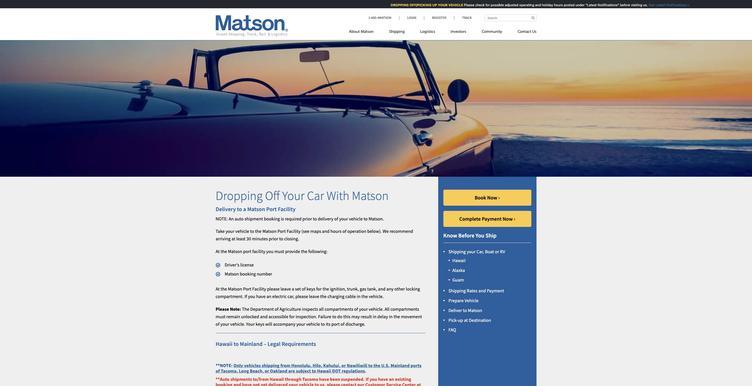 Task type: locate. For each thing, give the bounding box(es) containing it.
in right cable
[[357, 294, 361, 300]]

0 vertical spatial please
[[267, 286, 280, 292]]

to up tacoma
[[312, 368, 316, 374]]

hawaii down oakland
[[270, 376, 284, 382]]

for right check
[[482, 3, 487, 7]]

2 vertical spatial please
[[327, 382, 340, 386]]

2 horizontal spatial port
[[278, 229, 286, 234]]

kahului,
[[324, 363, 341, 369]]

0 vertical spatial prior
[[303, 216, 312, 222]]

at up compartment.
[[216, 286, 220, 292]]

2 horizontal spatial or
[[495, 249, 500, 255]]

1 horizontal spatial booking
[[240, 271, 256, 277]]

1 vertical spatial must
[[216, 314, 226, 320]]

must inside the department of agriculture inspects all compartments of your vehicle. all compartments must remain unlocked and accessible for inspection. failure to do this may result in delay in the movement of your vehicle. your keys will accompany your vehicle to its port of discharge.
[[216, 314, 226, 320]]

vehicle up least at the left
[[236, 229, 249, 234]]

0 vertical spatial please
[[461, 3, 471, 7]]

shipping
[[262, 363, 280, 369]]

please left check
[[461, 3, 471, 7]]

hours inside take your vehicle to the matson port facility (see maps and hours of operation below). we recommend arriving at least 30 minutes prior to closing.
[[331, 229, 342, 234]]

requirements
[[282, 341, 316, 348]]

must left provide
[[275, 249, 284, 255]]

2 horizontal spatial please
[[327, 382, 340, 386]]

0 vertical spatial vehicle.
[[369, 294, 384, 300]]

the down gas at the left of the page
[[362, 294, 368, 300]]

hours left posted
[[551, 3, 560, 7]]

your down are at bottom left
[[289, 382, 298, 386]]

trunk,
[[347, 286, 359, 292]]

at inside at the matson port facility please leave a set of keys for the ignition, trunk, gas tank, and any other locking compartment. if you have an electric car, please leave the charging cable in the vehicle.
[[216, 286, 220, 292]]

up
[[458, 317, 463, 323]]

compartments up do
[[325, 306, 354, 312]]

or
[[495, 249, 500, 255], [342, 363, 346, 369], [265, 368, 269, 374]]

keys left will
[[256, 321, 265, 327]]

top menu navigation
[[349, 27, 537, 38]]

take
[[216, 229, 225, 234]]

0 vertical spatial if
[[245, 294, 247, 300]]

or right dot
[[342, 363, 346, 369]]

1 horizontal spatial mainland
[[391, 363, 410, 369]]

compartments
[[325, 306, 354, 312], [391, 306, 420, 312]]

0 horizontal spatial mainland
[[240, 341, 263, 348]]

0 horizontal spatial keys
[[256, 321, 265, 327]]

Search search field
[[485, 15, 537, 21]]

adjusted
[[501, 3, 515, 7]]

and right rates
[[479, 288, 486, 294]]

1 vertical spatial facility
[[287, 229, 301, 234]]

1 horizontal spatial keys
[[307, 286, 316, 292]]

if right "our"
[[366, 376, 369, 382]]

1 horizontal spatial leave
[[309, 294, 320, 300]]

booking down tacoma,
[[216, 382, 233, 386]]

2 at from the top
[[216, 286, 220, 292]]

0 vertical spatial your
[[283, 188, 305, 203]]

the
[[255, 229, 262, 234], [221, 249, 227, 255], [301, 249, 308, 255], [221, 286, 227, 292], [323, 286, 329, 292], [320, 294, 327, 300], [362, 294, 368, 300], [394, 314, 400, 320], [374, 363, 381, 369]]

0 horizontal spatial please
[[267, 286, 280, 292]]

shipping up prepare
[[449, 288, 466, 294]]

to up only
[[234, 341, 239, 348]]

1 vertical spatial hours
[[331, 229, 342, 234]]

register
[[433, 16, 447, 20]]

an left 'electric'
[[267, 294, 272, 300]]

book now ›
[[475, 194, 500, 201]]

0 horizontal spatial your
[[246, 321, 255, 327]]

0 vertical spatial shipping
[[390, 30, 405, 34]]

1 horizontal spatial must
[[275, 249, 284, 255]]

0 horizontal spatial must
[[216, 314, 226, 320]]

port left facility
[[243, 249, 252, 255]]

pick-up at destination link
[[449, 317, 492, 323]]

have inside at the matson port facility please leave a set of keys for the ignition, trunk, gas tank, and any other locking compartment. if you have an electric car, please leave the charging cable in the vehicle.
[[256, 294, 266, 300]]

2 vertical spatial shipping
[[449, 288, 466, 294]]

login
[[408, 16, 417, 20]]

have up the department
[[256, 294, 266, 300]]

at left least at the left
[[232, 236, 236, 242]]

2 vertical spatial facility
[[253, 286, 266, 292]]

inspection.
[[296, 314, 317, 320]]

2 horizontal spatial booking
[[264, 216, 280, 222]]

1 horizontal spatial port
[[266, 206, 277, 213]]

matson down driver's on the bottom
[[225, 271, 239, 277]]

leave up inspects
[[309, 294, 320, 300]]

0 horizontal spatial an
[[267, 294, 272, 300]]

of inside take your vehicle to the matson port facility (see maps and hours of operation below). we recommend arriving at least 30 minutes prior to closing.
[[343, 229, 347, 234]]

mainland up existing
[[391, 363, 410, 369]]

dropping off your car with matson
[[216, 188, 389, 203]]

1 horizontal spatial compartments
[[391, 306, 420, 312]]

you
[[476, 232, 485, 239]]

rv
[[501, 249, 506, 255]]

0 vertical spatial at
[[232, 236, 236, 242]]

2 horizontal spatial for
[[482, 3, 487, 7]]

at for at the matson port facility you must provide the following:
[[216, 249, 220, 255]]

0 horizontal spatial port
[[243, 249, 252, 255]]

under
[[572, 3, 581, 7]]

vehicle inside **auto shipments to/from hawaii through tacoma have been suspended. if you have an existing booking and have not yet delivered your vehicle to us, please contact our customer service center at
[[299, 382, 314, 386]]

1 horizontal spatial if
[[366, 376, 369, 382]]

1 vertical spatial shipping
[[449, 249, 466, 255]]

maps
[[311, 229, 321, 234]]

boat
[[485, 249, 495, 255]]

the down arriving
[[221, 249, 227, 255]]

car,
[[288, 294, 295, 300]]

for inside at the matson port facility please leave a set of keys for the ignition, trunk, gas tank, and any other locking compartment. if you have an electric car, please leave the charging cable in the vehicle.
[[317, 286, 322, 292]]

matson up minutes
[[263, 229, 277, 234]]

2 horizontal spatial at
[[464, 317, 468, 323]]

hawaii inside know before you ship 'section'
[[453, 258, 466, 264]]

1 horizontal spatial an
[[389, 376, 394, 382]]

2 vertical spatial for
[[290, 314, 295, 320]]

you inside at the matson port facility please leave a set of keys for the ignition, trunk, gas tank, and any other locking compartment. if you have an electric car, please leave the charging cable in the vehicle.
[[248, 294, 255, 300]]

please right us,
[[327, 382, 340, 386]]

your up result
[[359, 306, 368, 312]]

1 vertical spatial vehicle.
[[369, 306, 384, 312]]

notifications.>
[[663, 3, 686, 7]]

holiday
[[539, 3, 550, 7]]

prior up (see
[[303, 216, 312, 222]]

vehicle down inspection.
[[306, 321, 320, 327]]

tank,
[[368, 286, 377, 292]]

a inside at the matson port facility please leave a set of keys for the ignition, trunk, gas tank, and any other locking compartment. if you have an electric car, please leave the charging cable in the vehicle.
[[292, 286, 294, 292]]

0 horizontal spatial if
[[245, 294, 247, 300]]

port down matson booking number
[[243, 286, 252, 292]]

1 horizontal spatial please
[[296, 294, 308, 300]]

of up the "**auto"
[[216, 368, 220, 374]]

facility up the is
[[278, 206, 296, 213]]

facility down number on the left
[[253, 286, 266, 292]]

1 horizontal spatial a
[[292, 286, 294, 292]]

0 horizontal spatial now ›
[[488, 194, 500, 201]]

and left any at the right bottom of the page
[[378, 286, 386, 292]]

1 vertical spatial booking
[[240, 271, 256, 277]]

0 vertical spatial booking
[[264, 216, 280, 222]]

take your vehicle to the matson port facility (see maps and hours of operation below). we recommend arriving at least 30 minutes prior to closing.
[[216, 229, 414, 242]]

0 vertical spatial a
[[243, 206, 246, 213]]

an inside **auto shipments to/from hawaii through tacoma have been suspended. if you have an existing booking and have not yet delivered your vehicle to us, please contact our customer service center at
[[389, 376, 394, 382]]

shipping inside shipping link
[[390, 30, 405, 34]]

1 vertical spatial you
[[248, 294, 255, 300]]

your right 'delivery'
[[339, 216, 348, 222]]

investors
[[451, 30, 467, 34]]

1 horizontal spatial please
[[461, 3, 471, 7]]

port right its
[[332, 321, 340, 327]]

2 horizontal spatial you
[[370, 376, 378, 382]]

0 horizontal spatial please
[[216, 306, 229, 312]]

below).
[[368, 229, 382, 234]]

None search field
[[485, 15, 537, 21]]

at the matson port facility you must provide the following:
[[216, 249, 328, 255]]

your inside know before you ship 'section'
[[467, 249, 476, 255]]

car
[[307, 188, 324, 203]]

booking down license
[[240, 271, 256, 277]]

you right "our"
[[370, 376, 378, 382]]

at down arriving
[[216, 249, 220, 255]]

about matson
[[349, 30, 374, 34]]

1 horizontal spatial at
[[417, 382, 421, 386]]

hawaii to mainland – legal requirements
[[216, 341, 316, 348]]

mainland left the –
[[240, 341, 263, 348]]

0 horizontal spatial port
[[243, 286, 252, 292]]

shipping link
[[382, 27, 413, 38]]

tacoma
[[303, 376, 318, 382]]

1 horizontal spatial in
[[373, 314, 377, 320]]

shipping
[[390, 30, 405, 34], [449, 249, 466, 255], [449, 288, 466, 294]]

and
[[532, 3, 538, 7], [322, 229, 330, 234], [378, 286, 386, 292], [479, 288, 486, 294], [260, 314, 268, 320], [234, 382, 241, 386]]

must down please note: on the left bottom of page
[[216, 314, 226, 320]]

1 vertical spatial mainland
[[391, 363, 410, 369]]

to inside know before you ship 'section'
[[463, 308, 467, 314]]

port up closing.
[[278, 229, 286, 234]]

service
[[386, 382, 402, 386]]

0 horizontal spatial prior
[[269, 236, 279, 242]]

vehicle down subject
[[299, 382, 314, 386]]

matson inside take your vehicle to the matson port facility (see maps and hours of operation below). we recommend arriving at least 30 minutes prior to closing.
[[263, 229, 277, 234]]

0 horizontal spatial at
[[232, 236, 236, 242]]

vehicle. up the delay
[[369, 306, 384, 312]]

for left ignition,
[[317, 286, 322, 292]]

1 at from the top
[[216, 249, 220, 255]]

for inside the department of agriculture inspects all compartments of your vehicle. all compartments must remain unlocked and accessible for inspection. failure to do this may result in delay in the movement of your vehicle. your keys will accompany your vehicle to its port of discharge.
[[290, 314, 295, 320]]

to left us,
[[315, 382, 319, 386]]

the inside take your vehicle to the matson port facility (see maps and hours of operation below). we recommend arriving at least 30 minutes prior to closing.
[[255, 229, 262, 234]]

inspects
[[302, 306, 318, 312]]

guam
[[453, 277, 464, 283]]

leave up car, at the bottom of page
[[281, 286, 291, 292]]

payment up ship at the right of page
[[482, 216, 502, 222]]

off
[[265, 188, 280, 203]]

hours
[[551, 3, 560, 7], [331, 229, 342, 234]]

port down off
[[266, 206, 277, 213]]

prepare
[[449, 298, 464, 304]]

1 vertical spatial at
[[464, 317, 468, 323]]

an left existing
[[389, 376, 394, 382]]

not
[[253, 382, 260, 386]]

accessible
[[269, 314, 289, 320]]

facility inside take your vehicle to the matson port facility (see maps and hours of operation below). we recommend arriving at least 30 minutes prior to closing.
[[287, 229, 301, 234]]

0 horizontal spatial leave
[[281, 286, 291, 292]]

1 vertical spatial port
[[332, 321, 340, 327]]

this
[[344, 314, 351, 320]]

please up 'electric'
[[267, 286, 280, 292]]

your down remain
[[221, 321, 230, 327]]

–
[[264, 341, 267, 348]]

please note:
[[216, 306, 241, 312]]

the right the delay
[[394, 314, 400, 320]]

0 vertical spatial hours
[[551, 3, 560, 7]]

0 horizontal spatial compartments
[[325, 306, 354, 312]]

1 vertical spatial please
[[296, 294, 308, 300]]

and down long on the left bottom
[[234, 382, 241, 386]]

1 vertical spatial at
[[216, 286, 220, 292]]

1 vertical spatial please
[[216, 306, 229, 312]]

the up minutes
[[255, 229, 262, 234]]

hawaii up **auto shipments to/from hawaii through tacoma have been suspended. if you have an existing booking and have not yet delivered your vehicle to us, please contact our customer service center at
[[317, 368, 332, 374]]

any
[[387, 286, 394, 292]]

delivery
[[216, 206, 236, 213]]

facility up closing.
[[287, 229, 301, 234]]

1 vertical spatial your
[[246, 321, 255, 327]]

booking left the is
[[264, 216, 280, 222]]

you up the
[[248, 294, 255, 300]]

you inside **auto shipments to/from hawaii through tacoma have been suspended. if you have an existing booking and have not yet delivered your vehicle to us, please contact our customer service center at
[[370, 376, 378, 382]]

other
[[395, 286, 405, 292]]

your left car, at the right
[[467, 249, 476, 255]]

0 vertical spatial for
[[482, 3, 487, 7]]

0 vertical spatial keys
[[307, 286, 316, 292]]

booking
[[264, 216, 280, 222], [240, 271, 256, 277], [216, 382, 233, 386]]

matson up driver's on the bottom
[[228, 249, 242, 255]]

note: an auto shipment booking is required prior to delivery of your vehicle to matson.
[[216, 216, 384, 222]]

compartment.
[[216, 294, 244, 300]]

see
[[646, 3, 651, 7]]

if up the
[[245, 294, 247, 300]]

2 vertical spatial at
[[417, 382, 421, 386]]

1 vertical spatial port
[[278, 229, 286, 234]]

if
[[245, 294, 247, 300], [366, 376, 369, 382]]

book now › link
[[444, 190, 532, 206]]

at right center
[[417, 382, 421, 386]]

0 vertical spatial at
[[216, 249, 220, 255]]

remain
[[227, 314, 240, 320]]

blue matson logo with ocean, shipping, truck, rail and logistics written beneath it. image
[[216, 15, 288, 37]]

0 vertical spatial now ›
[[488, 194, 500, 201]]

0 vertical spatial an
[[267, 294, 272, 300]]

or left "rv"
[[495, 249, 500, 255]]

1 horizontal spatial now ›
[[503, 216, 516, 222]]

800-
[[372, 16, 378, 20]]

your right off
[[283, 188, 305, 203]]

us.
[[640, 3, 645, 7]]

and inside **auto shipments to/from hawaii through tacoma have been suspended. if you have an existing booking and have not yet delivered your vehicle to us, please contact our customer service center at
[[234, 382, 241, 386]]

in left the delay
[[373, 314, 377, 320]]

dropping
[[216, 188, 263, 203]]

to right "." on the left of the page
[[369, 363, 373, 369]]

1 vertical spatial if
[[366, 376, 369, 382]]

port
[[243, 249, 252, 255], [332, 321, 340, 327]]

1-800-4matson link
[[369, 16, 400, 20]]

dot
[[332, 368, 341, 374]]

1 vertical spatial keys
[[256, 321, 265, 327]]

please inside **auto shipments to/from hawaii through tacoma have been suspended. if you have an existing booking and have not yet delivered your vehicle to us, please contact our customer service center at
[[327, 382, 340, 386]]

1 horizontal spatial your
[[283, 188, 305, 203]]

0 horizontal spatial for
[[290, 314, 295, 320]]

vehicle inside the department of agriculture inspects all compartments of your vehicle. all compartments must remain unlocked and accessible for inspection. failure to do this may result in delay in the movement of your vehicle. your keys will accompany your vehicle to its port of discharge.
[[306, 321, 320, 327]]

to/from
[[253, 376, 269, 382]]

1 horizontal spatial for
[[317, 286, 322, 292]]

payment right rates
[[487, 288, 505, 294]]

required
[[285, 216, 302, 222]]

1 vertical spatial a
[[292, 286, 294, 292]]

at
[[216, 249, 220, 255], [216, 286, 220, 292]]

in
[[357, 294, 361, 300], [373, 314, 377, 320], [389, 314, 393, 320]]

0 horizontal spatial you
[[248, 294, 255, 300]]

1 vertical spatial prior
[[269, 236, 279, 242]]

prepare vehicle
[[449, 298, 479, 304]]

must
[[275, 249, 284, 255], [216, 314, 226, 320]]

delivered
[[269, 382, 288, 386]]

please down 'set'
[[296, 294, 308, 300]]

will
[[266, 321, 272, 327]]

facility inside at the matson port facility please leave a set of keys for the ignition, trunk, gas tank, and any other locking compartment. if you have an electric car, please leave the charging cable in the vehicle.
[[253, 286, 266, 292]]

and down the department
[[260, 314, 268, 320]]

2 vertical spatial port
[[243, 286, 252, 292]]

the inside the department of agriculture inspects all compartments of your vehicle. all compartments must remain unlocked and accessible for inspection. failure to do this may result in delay in the movement of your vehicle. your keys will accompany your vehicle to its port of discharge.
[[394, 314, 400, 320]]

and inside take your vehicle to the matson port facility (see maps and hours of operation below). we recommend arriving at least 30 minutes prior to closing.
[[322, 229, 330, 234]]

0 vertical spatial port
[[243, 249, 252, 255]]

to up 30
[[250, 229, 254, 234]]

0 vertical spatial you
[[266, 249, 274, 255]]

0 horizontal spatial in
[[357, 294, 361, 300]]

1 vertical spatial an
[[389, 376, 394, 382]]

1 horizontal spatial port
[[332, 321, 340, 327]]

you right facility
[[266, 249, 274, 255]]

dropping off/picking up your vehicle please check for possible adjusted operating and holiday hours posted under "latest notifications" before visiting us. see latest notifications.>
[[387, 3, 686, 7]]

of right 'delivery'
[[335, 216, 339, 222]]

the left u.s.
[[374, 363, 381, 369]]

and inside know before you ship 'section'
[[479, 288, 486, 294]]

"latest
[[582, 3, 594, 7]]

to right deliver
[[463, 308, 467, 314]]

dropping
[[387, 3, 405, 7]]

your down unlocked
[[246, 321, 255, 327]]

matson up matson.
[[352, 188, 389, 203]]

1 horizontal spatial prior
[[303, 216, 312, 222]]

prior
[[303, 216, 312, 222], [269, 236, 279, 242]]

search image
[[532, 16, 535, 19]]

your inside **auto shipments to/from hawaii through tacoma have been suspended. if you have an existing booking and have not yet delivered your vehicle to us, please contact our customer service center at
[[289, 382, 298, 386]]

hawaii up alaska link
[[453, 258, 466, 264]]

the department of agriculture inspects all compartments of your vehicle. all compartments must remain unlocked and accessible for inspection. failure to do this may result in delay in the movement of your vehicle. your keys will accompany your vehicle to its port of discharge.
[[216, 306, 422, 327]]

at right "up"
[[464, 317, 468, 323]]

0 vertical spatial must
[[275, 249, 284, 255]]

0 vertical spatial payment
[[482, 216, 502, 222]]

and right maps
[[322, 229, 330, 234]]

matson inside top menu navigation
[[361, 30, 374, 34]]

hours down 'delivery'
[[331, 229, 342, 234]]

1 vertical spatial now ›
[[503, 216, 516, 222]]

or right beach,
[[265, 368, 269, 374]]

of left operation
[[343, 229, 347, 234]]

compartments up the movement
[[391, 306, 420, 312]]

accompany
[[273, 321, 296, 327]]

vehicle. down tank,
[[369, 294, 384, 300]]

shipping down the 4matson
[[390, 30, 405, 34]]

vehicle. inside at the matson port facility please leave a set of keys for the ignition, trunk, gas tank, and any other locking compartment. if you have an electric car, please leave the charging cable in the vehicle.
[[369, 294, 384, 300]]

hawaii inside only vehicles shipping from honolulu, hilo, kahului, or nawiliwili to the u.s. mainland ports of tacoma, long beach, or oakland are subject to hawaii dot regulations
[[317, 368, 332, 374]]

**auto
[[216, 376, 230, 382]]

shipping for shipping rates and payment
[[449, 288, 466, 294]]



Task type: describe. For each thing, give the bounding box(es) containing it.
auto
[[235, 216, 244, 222]]

of up accessible
[[275, 306, 279, 312]]

latest
[[652, 3, 662, 7]]

delivery
[[318, 216, 334, 222]]

to left do
[[333, 314, 337, 320]]

the up compartment.
[[221, 286, 227, 292]]

to inside **auto shipments to/from hawaii through tacoma have been suspended. if you have an existing booking and have not yet delivered your vehicle to us, please contact our customer service center at
[[315, 382, 319, 386]]

to left matson.
[[364, 216, 368, 222]]

hilo,
[[313, 363, 323, 369]]

been
[[330, 376, 340, 382]]

posted
[[560, 3, 571, 7]]

shipping your car, boat or rv link
[[449, 249, 506, 255]]

department
[[250, 306, 274, 312]]

beach,
[[250, 368, 264, 374]]

and inside the department of agriculture inspects all compartments of your vehicle. all compartments must remain unlocked and accessible for inspection. failure to do this may result in delay in the movement of your vehicle. your keys will accompany your vehicle to its port of discharge.
[[260, 314, 268, 320]]

through
[[285, 376, 302, 382]]

driver's license
[[225, 262, 254, 268]]

note:
[[230, 306, 241, 312]]

your down inspection.
[[297, 321, 306, 327]]

community
[[482, 30, 503, 34]]

keys inside the department of agriculture inspects all compartments of your vehicle. all compartments must remain unlocked and accessible for inspection. failure to do this may result in delay in the movement of your vehicle. your keys will accompany your vehicle to its port of discharge.
[[256, 321, 265, 327]]

shipping for shipping your car, boat or rv
[[449, 249, 466, 255]]

shipping for shipping
[[390, 30, 405, 34]]

customer
[[366, 382, 386, 386]]

car shipped by matson to hawaii at beach during sunset. image
[[0, 32, 753, 177]]

an
[[229, 216, 234, 222]]

investors link
[[443, 27, 474, 38]]

we
[[383, 229, 389, 234]]

prepare vehicle link
[[449, 298, 479, 304]]

unlocked
[[241, 314, 259, 320]]

provide
[[285, 249, 300, 255]]

and left holiday on the top of page
[[532, 3, 538, 7]]

ports
[[411, 363, 422, 369]]

of down do
[[341, 321, 345, 327]]

if inside at the matson port facility please leave a set of keys for the ignition, trunk, gas tank, and any other locking compartment. if you have an electric car, please leave the charging cable in the vehicle.
[[245, 294, 247, 300]]

1 compartments from the left
[[325, 306, 354, 312]]

the right provide
[[301, 249, 308, 255]]

vehicle inside take your vehicle to the matson port facility (see maps and hours of operation below). we recommend arriving at least 30 minutes prior to closing.
[[236, 229, 249, 234]]

oakland
[[270, 368, 288, 374]]

1 horizontal spatial hours
[[551, 3, 560, 7]]

or inside 'section'
[[495, 249, 500, 255]]

prior inside take your vehicle to the matson port facility (see maps and hours of operation below). we recommend arriving at least 30 minutes prior to closing.
[[269, 236, 279, 242]]

1 vertical spatial payment
[[487, 288, 505, 294]]

at the matson port facility please leave a set of keys for the ignition, trunk, gas tank, and any other locking compartment. if you have an electric car, please leave the charging cable in the vehicle.
[[216, 286, 420, 300]]

gas
[[360, 286, 367, 292]]

0 vertical spatial leave
[[281, 286, 291, 292]]

agriculture
[[280, 306, 301, 312]]

your inside the department of agriculture inspects all compartments of your vehicle. all compartments must remain unlocked and accessible for inspection. failure to do this may result in delay in the movement of your vehicle. your keys will accompany your vehicle to its port of discharge.
[[246, 321, 255, 327]]

1 vertical spatial leave
[[309, 294, 320, 300]]

(see
[[302, 229, 310, 234]]

delivery to a matson port facility
[[216, 206, 296, 213]]

of inside at the matson port facility please leave a set of keys for the ignition, trunk, gas tank, and any other locking compartment. if you have an electric car, please leave the charging cable in the vehicle.
[[302, 286, 306, 292]]

about matson link
[[349, 27, 382, 38]]

1 horizontal spatial you
[[266, 249, 274, 255]]

have left been
[[319, 376, 329, 382]]

tacoma,
[[221, 368, 238, 374]]

vehicle up operation
[[349, 216, 363, 222]]

1 horizontal spatial or
[[342, 363, 346, 369]]

of inside only vehicles shipping from honolulu, hilo, kahului, or nawiliwili to the u.s. mainland ports of tacoma, long beach, or oakland are subject to hawaii dot regulations
[[216, 368, 220, 374]]

delay
[[378, 314, 388, 320]]

to left its
[[321, 321, 325, 327]]

honolulu,
[[292, 363, 312, 369]]

keys inside at the matson port facility please leave a set of keys for the ignition, trunk, gas tank, and any other locking compartment. if you have an electric car, please leave the charging cable in the vehicle.
[[307, 286, 316, 292]]

logistics
[[421, 30, 436, 34]]

an inside at the matson port facility please leave a set of keys for the ignition, trunk, gas tank, and any other locking compartment. if you have an electric car, please leave the charging cable in the vehicle.
[[267, 294, 272, 300]]

your
[[435, 3, 444, 7]]

its
[[326, 321, 331, 327]]

of up may
[[355, 306, 358, 312]]

faq link
[[449, 327, 457, 333]]

minutes
[[252, 236, 268, 242]]

contact us
[[518, 30, 537, 34]]

port inside the department of agriculture inspects all compartments of your vehicle. all compartments must remain unlocked and accessible for inspection. failure to do this may result in delay in the movement of your vehicle. your keys will accompany your vehicle to its port of discharge.
[[332, 321, 340, 327]]

before
[[617, 3, 627, 7]]

mainland inside only vehicles shipping from honolulu, hilo, kahului, or nawiliwili to the u.s. mainland ports of tacoma, long beach, or oakland are subject to hawaii dot regulations
[[391, 363, 410, 369]]

community link
[[474, 27, 510, 38]]

to up "auto"
[[237, 206, 242, 213]]

to left closing.
[[279, 236, 284, 242]]

0 vertical spatial port
[[266, 206, 277, 213]]

matson up shipment
[[247, 206, 265, 213]]

yet
[[261, 382, 268, 386]]

us
[[533, 30, 537, 34]]

all
[[385, 306, 390, 312]]

at inside **auto shipments to/from hawaii through tacoma have been suspended. if you have an existing booking and have not yet delivered your vehicle to us, please contact our customer service center at
[[417, 382, 421, 386]]

shipping rates and payment
[[449, 288, 505, 294]]

the inside only vehicles shipping from honolulu, hilo, kahului, or nawiliwili to the u.s. mainland ports of tacoma, long beach, or oakland are subject to hawaii dot regulations
[[374, 363, 381, 369]]

know before you ship
[[444, 232, 497, 239]]

have left not at left bottom
[[242, 382, 252, 386]]

faq
[[449, 327, 457, 333]]

**auto shipments to/from hawaii through tacoma have been suspended. if you have an existing booking and have not yet delivered your vehicle to us, please contact our customer service center at
[[216, 376, 421, 386]]

destination
[[469, 317, 492, 323]]

track link
[[455, 16, 472, 20]]

your inside take your vehicle to the matson port facility (see maps and hours of operation below). we recommend arriving at least 30 minutes prior to closing.
[[226, 229, 235, 234]]

4matson
[[378, 16, 392, 20]]

contact us link
[[510, 27, 537, 38]]

vehicle
[[445, 3, 460, 7]]

book
[[475, 194, 487, 201]]

of down please note: on the left bottom of page
[[216, 321, 220, 327]]

matson inside know before you ship 'section'
[[468, 308, 483, 314]]

may
[[352, 314, 360, 320]]

up
[[429, 3, 434, 7]]

subject
[[296, 368, 311, 374]]

operation
[[348, 229, 367, 234]]

shipping rates and payment link
[[449, 288, 505, 294]]

have down u.s.
[[378, 376, 388, 382]]

nawiliwili
[[347, 363, 368, 369]]

booking inside **auto shipments to/from hawaii through tacoma have been suspended. if you have an existing booking and have not yet delivered your vehicle to us, please contact our customer service center at
[[216, 382, 233, 386]]

to left 'delivery'
[[313, 216, 317, 222]]

0 horizontal spatial or
[[265, 368, 269, 374]]

1-800-4matson
[[369, 16, 392, 20]]

complete payment now ›
[[460, 216, 516, 222]]

notifications"
[[594, 3, 616, 7]]

0 horizontal spatial a
[[243, 206, 246, 213]]

discharge.
[[346, 321, 366, 327]]

are
[[289, 368, 295, 374]]

the left ignition,
[[323, 286, 329, 292]]

at inside know before you ship 'section'
[[464, 317, 468, 323]]

port inside at the matson port facility please leave a set of keys for the ignition, trunk, gas tank, and any other locking compartment. if you have an electric car, please leave the charging cable in the vehicle.
[[243, 286, 252, 292]]

port inside take your vehicle to the matson port facility (see maps and hours of operation below). we recommend arriving at least 30 minutes prior to closing.
[[278, 229, 286, 234]]

contact
[[341, 382, 357, 386]]

the left charging
[[320, 294, 327, 300]]

ship
[[486, 232, 497, 239]]

hawaii inside **auto shipments to/from hawaii through tacoma have been suspended. if you have an existing booking and have not yet delivered your vehicle to us, please contact our customer service center at
[[270, 376, 284, 382]]

alaska link
[[453, 267, 465, 273]]

matson booking number
[[225, 271, 272, 277]]

about
[[349, 30, 360, 34]]

2 vertical spatial vehicle.
[[230, 321, 245, 327]]

see latest notifications.> link
[[645, 3, 686, 7]]

matson inside at the matson port facility please leave a set of keys for the ignition, trunk, gas tank, and any other locking compartment. if you have an electric car, please leave the charging cable in the vehicle.
[[228, 286, 242, 292]]

long
[[239, 368, 249, 374]]

note:
[[216, 216, 228, 222]]

2 compartments from the left
[[391, 306, 420, 312]]

0 vertical spatial mainland
[[240, 341, 263, 348]]

at for at the matson port facility please leave a set of keys for the ignition, trunk, gas tank, and any other locking compartment. if you have an electric car, please leave the charging cable in the vehicle.
[[216, 286, 220, 292]]

know before you ship section
[[432, 177, 543, 386]]

0 vertical spatial facility
[[278, 206, 296, 213]]

in inside at the matson port facility please leave a set of keys for the ignition, trunk, gas tank, and any other locking compartment. if you have an electric car, please leave the charging cable in the vehicle.
[[357, 294, 361, 300]]

2 horizontal spatial in
[[389, 314, 393, 320]]

center
[[403, 382, 416, 386]]

logistics link
[[413, 27, 443, 38]]

with
[[327, 188, 350, 203]]

before
[[459, 232, 475, 239]]

arriving
[[216, 236, 231, 242]]

only
[[234, 363, 243, 369]]

payment inside the complete payment now › link
[[482, 216, 502, 222]]

hawaii up **note:
[[216, 341, 233, 348]]

if inside **auto shipments to/from hawaii through tacoma have been suspended. if you have an existing booking and have not yet delivered your vehicle to us, please contact our customer service center at
[[366, 376, 369, 382]]

and inside at the matson port facility please leave a set of keys for the ignition, trunk, gas tank, and any other locking compartment. if you have an electric car, please leave the charging cable in the vehicle.
[[378, 286, 386, 292]]

pick-up at destination
[[449, 317, 492, 323]]

at inside take your vehicle to the matson port facility (see maps and hours of operation below). we recommend arriving at least 30 minutes prior to closing.
[[232, 236, 236, 242]]

vehicle
[[465, 298, 479, 304]]



Task type: vqa. For each thing, say whether or not it's contained in the screenshot.
CARRIX,
no



